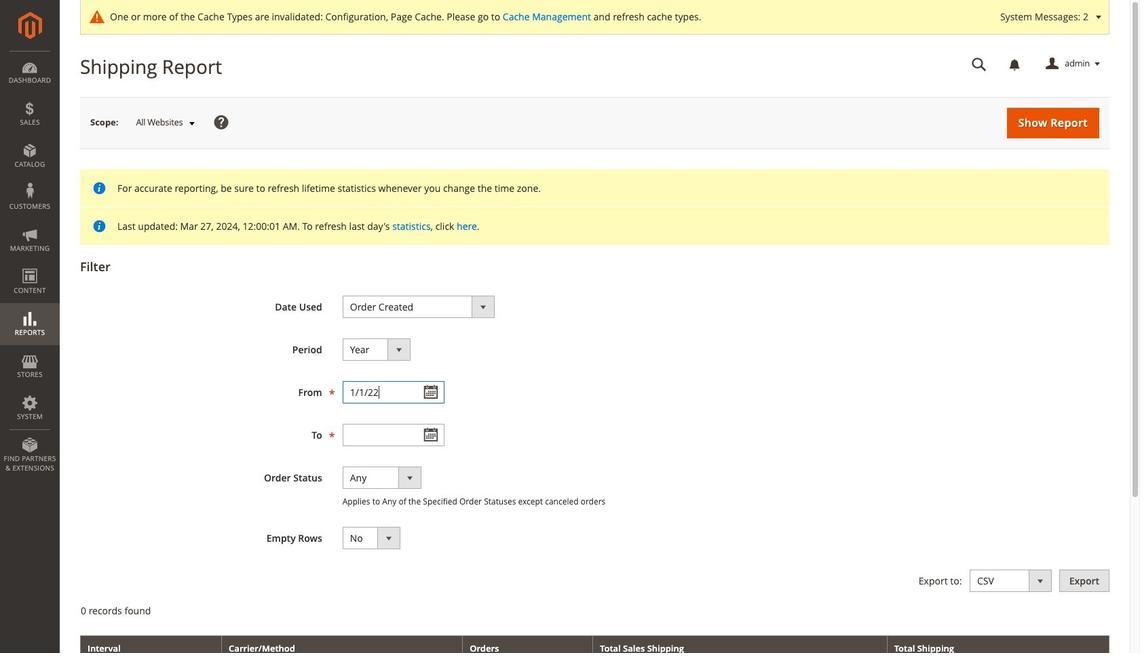 Task type: locate. For each thing, give the bounding box(es) containing it.
menu bar
[[0, 51, 60, 480]]

None text field
[[343, 382, 445, 404], [343, 424, 445, 447], [343, 382, 445, 404], [343, 424, 445, 447]]

None text field
[[963, 52, 997, 76]]

magento admin panel image
[[18, 12, 42, 39]]



